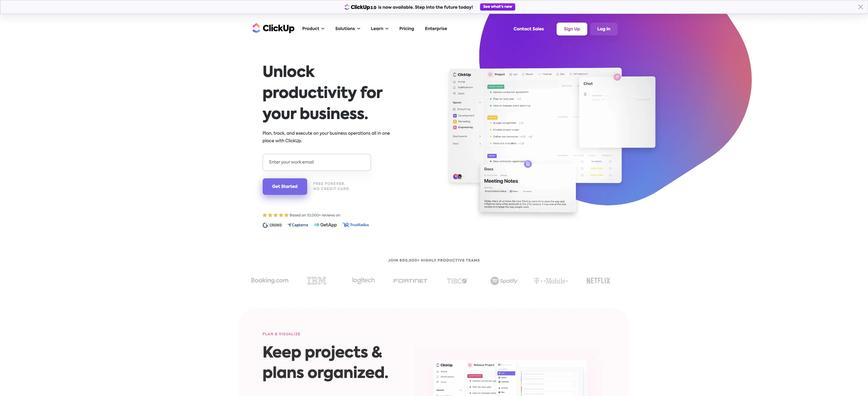 Task type: locate. For each thing, give the bounding box(es) containing it.
now
[[383, 5, 392, 10]]

place
[[263, 139, 274, 143]]

&
[[275, 333, 278, 336], [372, 346, 382, 361]]

your inside plan, track, and execute on your business operations all in one place with clickup.
[[320, 131, 329, 136]]

log in link
[[590, 23, 618, 35]]

on for reviews
[[336, 214, 340, 218]]

business.
[[300, 107, 368, 122]]

tibco logo image
[[447, 278, 468, 284]]

learn button
[[368, 23, 392, 35]]

1 horizontal spatial in
[[607, 27, 610, 31]]

0 horizontal spatial your
[[263, 107, 296, 122]]

your
[[263, 107, 296, 122], [320, 131, 329, 136]]

on right execute
[[313, 131, 319, 136]]

1 vertical spatial &
[[372, 346, 382, 361]]

what's
[[491, 5, 504, 9]]

0 horizontal spatial star image
[[263, 213, 267, 217]]

keep
[[263, 346, 301, 361]]

your up track,
[[263, 107, 296, 122]]

pricing
[[399, 27, 414, 31]]

trustradius logo image
[[342, 223, 369, 227]]

booking-dot-com logo image
[[251, 278, 288, 284]]

t-mobile logo image
[[533, 276, 570, 285]]

0 horizontal spatial star image
[[273, 213, 278, 217]]

future
[[444, 5, 458, 10]]

star image
[[263, 213, 267, 217], [268, 213, 272, 217]]

g2crowd logo image
[[263, 223, 282, 228]]

unlock
[[263, 65, 314, 80]]

in
[[607, 27, 610, 31], [377, 131, 381, 136]]

up
[[574, 27, 580, 31]]

ibm logo image
[[307, 277, 326, 285]]

1 horizontal spatial your
[[320, 131, 329, 136]]

sign up
[[564, 27, 580, 31]]

on right based
[[302, 214, 306, 218]]

reviews
[[322, 214, 335, 218]]

into
[[426, 5, 435, 10]]

visualize
[[279, 333, 301, 336]]

clickup 3.0 image
[[345, 4, 377, 10]]

2 horizontal spatial star image
[[284, 213, 289, 217]]

one
[[382, 131, 390, 136]]

free
[[313, 182, 324, 186]]

in inside log in link
[[607, 27, 610, 31]]

1 horizontal spatial on
[[313, 131, 319, 136]]

logitech logo image
[[352, 277, 375, 285]]

solutions button
[[332, 23, 363, 35]]

sign up button
[[557, 23, 587, 35]]

0 vertical spatial your
[[263, 107, 296, 122]]

2 star image from the left
[[279, 213, 283, 217]]

1 horizontal spatial star image
[[268, 213, 272, 217]]

in right all
[[377, 131, 381, 136]]

keep projects & plans organized.
[[263, 346, 388, 381]]

0 vertical spatial &
[[275, 333, 278, 336]]

0 vertical spatial in
[[607, 27, 610, 31]]

all
[[372, 131, 376, 136]]

on
[[313, 131, 319, 136], [302, 214, 306, 218], [336, 214, 340, 218]]

1 vertical spatial in
[[377, 131, 381, 136]]

1 star image from the left
[[273, 213, 278, 217]]

pricing link
[[396, 23, 417, 35]]

2 star image from the left
[[268, 213, 272, 217]]

plan,
[[263, 131, 273, 136]]

on for execute
[[313, 131, 319, 136]]

on inside plan, track, and execute on your business operations all in one place with clickup.
[[313, 131, 319, 136]]

on right reviews on the left
[[336, 214, 340, 218]]

2 horizontal spatial on
[[336, 214, 340, 218]]

1 horizontal spatial star image
[[279, 213, 283, 217]]

0 horizontal spatial on
[[302, 214, 306, 218]]

close button image
[[858, 5, 863, 9]]

1 horizontal spatial &
[[372, 346, 382, 361]]

0 horizontal spatial in
[[377, 131, 381, 136]]

1 vertical spatial your
[[320, 131, 329, 136]]

join 800,000+ highly productive teams
[[388, 259, 480, 263]]

clickup.
[[285, 139, 302, 143]]

productivity
[[263, 86, 357, 101]]

your left business
[[320, 131, 329, 136]]

contact sales
[[514, 27, 544, 31]]

business
[[330, 131, 347, 136]]

plan, track, and execute on your business operations all in one place with clickup.
[[263, 131, 390, 143]]

800,000+
[[400, 259, 420, 263]]

Enter your work email email field
[[263, 154, 371, 171]]

productive
[[438, 259, 465, 263]]

and
[[287, 131, 295, 136]]

star image
[[273, 213, 278, 217], [279, 213, 283, 217], [284, 213, 289, 217]]

see what's new
[[483, 5, 512, 9]]

see what's new link
[[480, 3, 515, 11]]

solutions
[[335, 27, 355, 31]]

& inside keep projects & plans organized.
[[372, 346, 382, 361]]

plan
[[263, 333, 274, 336]]

operations
[[348, 131, 371, 136]]

in right log
[[607, 27, 610, 31]]



Task type: vqa. For each thing, say whether or not it's contained in the screenshot.
rightmost 'a'
no



Task type: describe. For each thing, give the bounding box(es) containing it.
teams
[[466, 259, 480, 263]]

enterprise
[[425, 27, 447, 31]]

is now available. step into the future today!
[[378, 5, 473, 10]]

based
[[290, 214, 301, 218]]

0 horizontal spatial &
[[275, 333, 278, 336]]

today!
[[459, 5, 473, 10]]

getapp logo image
[[313, 223, 337, 227]]

projects
[[305, 346, 368, 361]]

capterra logo image
[[287, 223, 308, 228]]

your inside unlock productivity for your business.
[[263, 107, 296, 122]]

new
[[504, 5, 512, 9]]

free forever. no credit card.
[[313, 182, 350, 191]]

enterprise link
[[422, 23, 450, 35]]

unlock productivity for your business.
[[263, 65, 382, 122]]

sales
[[533, 27, 544, 31]]

card.
[[337, 187, 350, 191]]

contact sales button
[[511, 24, 547, 34]]

based on 10,000+ reviews on
[[290, 214, 340, 218]]

in inside plan, track, and execute on your business operations all in one place with clickup.
[[377, 131, 381, 136]]

no
[[313, 187, 320, 191]]

credit
[[321, 187, 336, 191]]

highly
[[421, 259, 437, 263]]

is
[[378, 5, 382, 10]]

get
[[272, 185, 280, 189]]

with
[[275, 139, 284, 143]]

product button
[[299, 23, 327, 35]]

10,000+
[[307, 214, 321, 218]]

contact
[[514, 27, 532, 31]]

1 star image from the left
[[263, 213, 267, 217]]

get started button
[[263, 178, 307, 195]]

log
[[597, 27, 606, 31]]

available.
[[393, 5, 414, 10]]

3 star image from the left
[[284, 213, 289, 217]]

organized.
[[308, 366, 388, 381]]

learn
[[371, 27, 383, 31]]

get started
[[272, 185, 298, 189]]

spotify logo image
[[490, 277, 518, 285]]

product
[[302, 27, 319, 31]]

track,
[[274, 131, 286, 136]]

join
[[388, 259, 398, 263]]

clickup image
[[251, 22, 294, 34]]

forever.
[[325, 182, 346, 186]]

plans
[[263, 366, 304, 381]]

plan & visualize
[[263, 333, 301, 336]]

fortinet logo image
[[393, 279, 428, 283]]

the
[[436, 5, 443, 10]]

log in
[[597, 27, 610, 31]]

step
[[415, 5, 425, 10]]

sign
[[564, 27, 573, 31]]

started
[[281, 185, 298, 189]]

execute
[[296, 131, 312, 136]]

netflix logo image
[[587, 278, 610, 284]]

see
[[483, 5, 490, 9]]

for
[[360, 86, 382, 101]]



